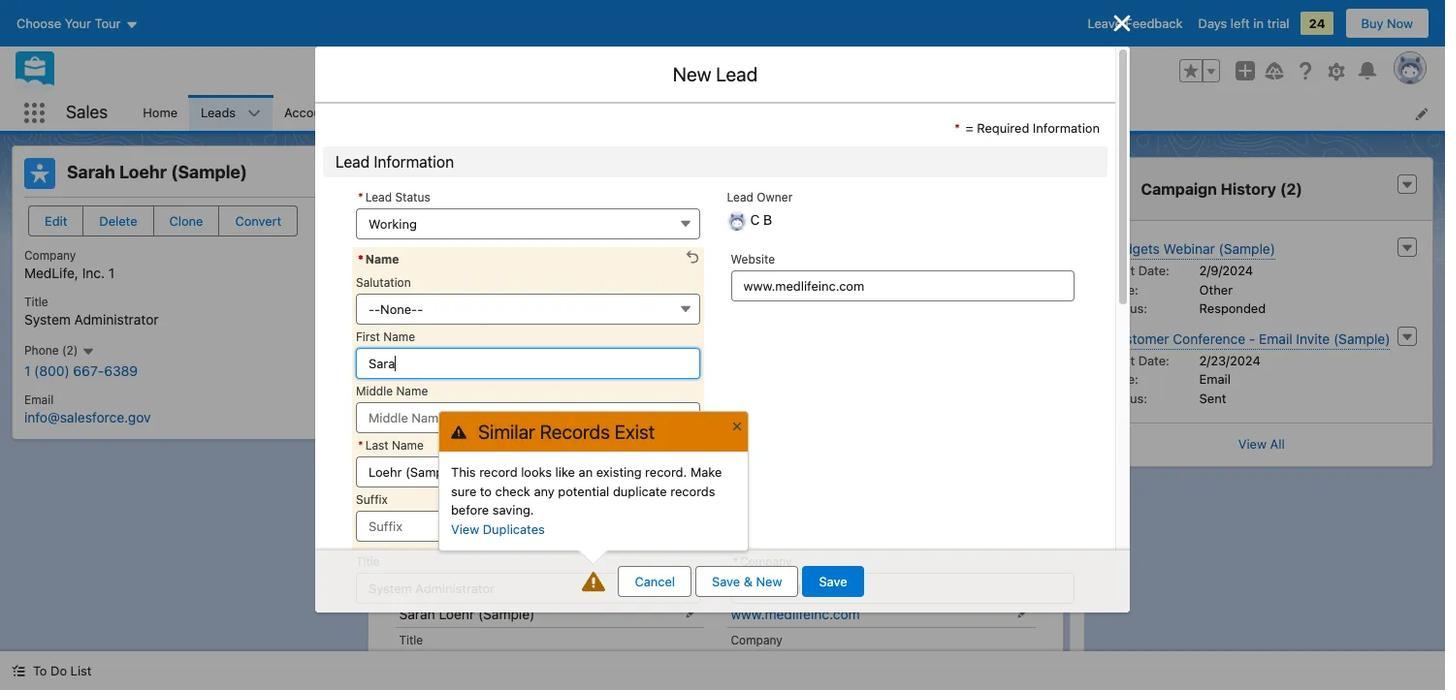 Task type: locate. For each thing, give the bounding box(es) containing it.
0 vertical spatial info@salesforce.gov link
[[387, 355, 514, 371]]

status: up customer at the right of page
[[1106, 301, 1148, 316]]

save button
[[803, 566, 864, 597]]

success
[[800, 250, 857, 267]]

1 vertical spatial text default image
[[12, 665, 25, 678]]

system
[[387, 308, 434, 324], [24, 311, 71, 328]]

1 horizontal spatial administrator
[[438, 308, 522, 324]]

Middle Name text field
[[356, 402, 700, 433]]

1 vertical spatial 1
[[24, 362, 30, 379]]

save left the &
[[712, 574, 740, 590]]

status down before
[[429, 535, 464, 549]]

leads list item
[[189, 95, 273, 131]]

sent
[[1199, 390, 1226, 406]]

accounts list item
[[273, 95, 376, 131]]

0 vertical spatial info@salesforce.gov
[[387, 355, 514, 371]]

1 horizontal spatial text default image
[[1401, 178, 1414, 192]]

accounts link
[[273, 95, 351, 131]]

name right middle on the bottom left of the page
[[396, 384, 428, 398]]

1 type: from the top
[[1106, 282, 1138, 297]]

name for middle name
[[396, 384, 428, 398]]

name up salutation
[[365, 252, 399, 266]]

info@salesforce.gov link
[[387, 355, 514, 371], [24, 409, 151, 426]]

view all
[[1238, 436, 1285, 452]]

save for save
[[819, 574, 847, 590]]

b
[[769, 557, 778, 574]]

administrator up first name text field
[[438, 308, 522, 324]]

start date: down customer at the right of page
[[1106, 353, 1170, 368]]

2/23/2024
[[1199, 353, 1261, 368]]

* left =
[[954, 120, 960, 136]]

Website text field
[[731, 270, 1075, 301]]

left
[[1231, 16, 1250, 31]]

edit
[[45, 213, 67, 229], [677, 252, 700, 267]]

0 vertical spatial view
[[1238, 436, 1267, 452]]

working down lead status
[[399, 556, 451, 572]]

1 vertical spatial date:
[[1138, 353, 1170, 368]]

campaign history element
[[1090, 157, 1434, 467]]

0 vertical spatial edit
[[45, 213, 67, 229]]

Last Name text field
[[356, 456, 700, 487]]

industry
[[731, 616, 776, 631]]

* for * company
[[733, 554, 738, 569]]

1 vertical spatial information
[[374, 153, 454, 170]]

0 vertical spatial working
[[369, 216, 417, 231]]

0 vertical spatial status:
[[1106, 301, 1148, 316]]

loehr
[[119, 162, 167, 182], [439, 606, 474, 623]]

1 horizontal spatial info@salesforce.gov
[[387, 355, 514, 371]]

type: down the widgets
[[1106, 282, 1138, 297]]

1 horizontal spatial sarah loehr (sample)
[[399, 606, 535, 623]]

clone button
[[153, 206, 220, 237]]

looks
[[521, 465, 552, 480]]

start date: for widgets
[[1106, 263, 1170, 278]]

0 vertical spatial company
[[24, 248, 76, 263]]

1 horizontal spatial loehr
[[439, 606, 474, 623]]

name for * name
[[365, 252, 399, 266]]

lead owner down path options list box
[[727, 190, 793, 204]]

customer conference - email invite (sample)
[[1108, 330, 1390, 347]]

* = required information
[[954, 120, 1100, 136]]

2 vertical spatial company
[[731, 633, 783, 648]]

0 vertical spatial text default image
[[1401, 178, 1414, 192]]

information up * lead status
[[374, 153, 454, 170]]

tab list
[[384, 468, 1047, 507]]

list item
[[708, 95, 788, 131], [907, 95, 1002, 131], [1002, 95, 1093, 131]]

none-
[[380, 301, 417, 317]]

working down * lead status
[[369, 216, 417, 231]]

1 vertical spatial info@salesforce.gov link
[[24, 409, 151, 426]]

0 vertical spatial status
[[395, 190, 430, 204]]

* for * lead status
[[358, 190, 363, 204]]

date: down the widgets
[[1138, 263, 1170, 278]]

1 horizontal spatial edit
[[677, 252, 700, 267]]

information right the required
[[1033, 120, 1100, 136]]

for
[[778, 250, 797, 267]]

info@salesforce.gov down the system administrator
[[387, 355, 514, 371]]

1 vertical spatial start
[[1106, 353, 1135, 368]]

0 horizontal spatial 1
[[24, 362, 30, 379]]

0 vertical spatial date:
[[1138, 263, 1170, 278]]

* up salutation
[[358, 252, 364, 266]]

company for company medlife, inc. 1
[[24, 248, 76, 263]]

1 start from the top
[[1106, 263, 1135, 278]]

save for save & new
[[712, 574, 740, 590]]

0 vertical spatial loehr
[[119, 162, 167, 182]]

0 horizontal spatial info@salesforce.gov
[[24, 409, 151, 426]]

working
[[369, 216, 417, 231], [399, 556, 451, 572]]

loehr up delete button at the left of page
[[119, 162, 167, 182]]

1 status: from the top
[[1106, 301, 1148, 316]]

start down customer at the right of page
[[1106, 353, 1135, 368]]

1 vertical spatial new
[[756, 574, 782, 590]]

lead status
[[399, 535, 464, 549]]

0 horizontal spatial administrator
[[74, 311, 159, 328]]

0 horizontal spatial info@salesforce.gov link
[[24, 409, 151, 426]]

list containing home
[[131, 95, 1445, 131]]

1 vertical spatial info@salesforce.gov
[[24, 409, 151, 426]]

website left for
[[731, 252, 775, 266]]

path options list box
[[426, 158, 1047, 189]]

potential
[[558, 483, 609, 499]]

0 vertical spatial sarah
[[67, 162, 115, 182]]

sarah loehr (sample) up clone at the left top
[[67, 162, 247, 182]]

edit website image
[[1017, 605, 1031, 619]]

1 horizontal spatial save
[[819, 574, 847, 590]]

new
[[673, 63, 711, 85], [756, 574, 782, 590]]

lead
[[716, 63, 758, 85], [336, 153, 370, 170], [365, 190, 392, 204], [727, 190, 753, 204], [399, 535, 426, 549], [731, 535, 757, 549]]

None text field
[[731, 573, 1075, 604]]

1 vertical spatial website
[[731, 586, 775, 600]]

info@salesforce.gov link down the system administrator
[[387, 355, 514, 371]]

text default image
[[1401, 178, 1414, 192], [12, 665, 25, 678]]

status down lead information
[[395, 190, 430, 204]]

type: down customer at the right of page
[[1106, 371, 1138, 387]]

0 vertical spatial 1
[[108, 265, 115, 281]]

1 inside company medlife, inc. 1
[[108, 265, 115, 281]]

info@salesforce.gov down 667-
[[24, 409, 151, 426]]

sarah right lead image
[[67, 162, 115, 182]]

&
[[744, 574, 753, 590]]

0 horizontal spatial view
[[451, 521, 479, 537]]

2 save from the left
[[819, 574, 847, 590]]

this
[[451, 465, 476, 480]]

1 left (800)
[[24, 362, 30, 379]]

first name
[[356, 329, 415, 344]]

sarah
[[67, 162, 115, 182], [399, 606, 435, 623]]

check
[[495, 483, 530, 499]]

1 vertical spatial type:
[[1106, 371, 1138, 387]]

website down c
[[731, 586, 775, 600]]

date: down customer at the right of page
[[1138, 353, 1170, 368]]

start
[[1106, 263, 1135, 278], [1106, 353, 1135, 368]]

0 vertical spatial website
[[731, 252, 775, 266]]

save & new button
[[695, 566, 799, 597]]

owner
[[757, 190, 793, 204], [761, 535, 797, 549]]

6389
[[104, 362, 138, 379]]

edit inside button
[[45, 213, 67, 229]]

2 list item from the left
[[907, 95, 1002, 131]]

1 vertical spatial edit
[[677, 252, 700, 267]]

view down before
[[451, 521, 479, 537]]

* down lead information
[[358, 190, 363, 204]]

2 date: from the top
[[1138, 353, 1170, 368]]

0 horizontal spatial loehr
[[119, 162, 167, 182]]

*
[[954, 120, 960, 136], [358, 190, 363, 204], [358, 252, 364, 266], [358, 438, 363, 452], [733, 554, 738, 569]]

0 vertical spatial new
[[673, 63, 711, 85]]

buy
[[1361, 16, 1384, 31]]

1 horizontal spatial information
[[1033, 120, 1100, 136]]

1 vertical spatial sarah
[[399, 606, 435, 623]]

campaign
[[1141, 180, 1217, 198]]

2 start date: from the top
[[1106, 353, 1170, 368]]

system inside the title system administrator
[[24, 311, 71, 328]]

group
[[1179, 59, 1220, 82]]

like
[[555, 465, 575, 480]]

0 horizontal spatial new
[[673, 63, 711, 85]]

0 vertical spatial start date:
[[1106, 263, 1170, 278]]

record
[[479, 465, 518, 480]]

(2)
[[1280, 180, 1303, 198]]

edit lead status image
[[685, 555, 699, 568]]

edit up company medlife, inc. 1
[[45, 213, 67, 229]]

0 vertical spatial start
[[1106, 263, 1135, 278]]

1 vertical spatial status
[[429, 535, 464, 549]]

c b link
[[756, 556, 778, 576]]

2 start from the top
[[1106, 353, 1135, 368]]

www.medlifeinc.com link
[[731, 606, 860, 623]]

1 vertical spatial start date:
[[1106, 353, 1170, 368]]

type:
[[1106, 282, 1138, 297], [1106, 371, 1138, 387]]

system up first name
[[387, 308, 434, 324]]

date: for widgets
[[1138, 263, 1170, 278]]

0 horizontal spatial system
[[24, 311, 71, 328]]

1 date: from the top
[[1138, 263, 1170, 278]]

0 horizontal spatial save
[[712, 574, 740, 590]]

1 horizontal spatial 1
[[108, 265, 115, 281]]

leads link
[[189, 95, 247, 131]]

1 horizontal spatial new
[[756, 574, 782, 590]]

sarah loehr (sample)
[[67, 162, 247, 182], [399, 606, 535, 623]]

1 right inc.
[[108, 265, 115, 281]]

now
[[1387, 16, 1413, 31]]

lead owner up "* company"
[[731, 535, 797, 549]]

save up the 'www.medlifeinc.com'
[[819, 574, 847, 590]]

date:
[[1138, 263, 1170, 278], [1138, 353, 1170, 368]]

accounts
[[284, 105, 339, 120]]

list
[[131, 95, 1445, 131]]

owner up b
[[761, 535, 797, 549]]

administrator up the 6389
[[74, 311, 159, 328]]

owner down path options list box
[[757, 190, 793, 204]]

Title text field
[[356, 573, 700, 604]]

1 horizontal spatial view
[[1238, 436, 1267, 452]]

1 website from the top
[[731, 252, 775, 266]]

1 list item from the left
[[708, 95, 788, 131]]

email
[[1259, 330, 1293, 347], [387, 334, 417, 348], [1199, 371, 1231, 387], [24, 393, 54, 407], [356, 616, 385, 631]]

0 horizontal spatial information
[[374, 153, 454, 170]]

0 horizontal spatial sarah
[[67, 162, 115, 182]]

save
[[712, 574, 740, 590], [819, 574, 847, 590]]

loehr down title text field
[[439, 606, 474, 623]]

type: for widgets webinar (sample)
[[1106, 282, 1138, 297]]

this record looks like an existing record. make sure to check any potential duplicate records before saving. view duplicates
[[451, 465, 722, 537]]

start down the widgets
[[1106, 263, 1135, 278]]

records
[[671, 483, 715, 499]]

name down lead status
[[399, 586, 431, 600]]

an
[[579, 465, 593, 480]]

1 save from the left
[[712, 574, 740, 590]]

(sample)
[[171, 162, 247, 182], [1219, 241, 1275, 257], [1334, 330, 1390, 347], [478, 606, 535, 623]]

status: down customer at the right of page
[[1106, 390, 1148, 406]]

2 type: from the top
[[1106, 371, 1138, 387]]

2/9/2024
[[1199, 263, 1253, 278]]

system down medlife,
[[24, 311, 71, 328]]

administrator
[[438, 308, 522, 324], [74, 311, 159, 328]]

inc.
[[82, 265, 105, 281]]

1 horizontal spatial sarah
[[399, 606, 435, 623]]

0 vertical spatial type:
[[1106, 282, 1138, 297]]

1 vertical spatial owner
[[761, 535, 797, 549]]

company inside company medlife, inc. 1
[[24, 248, 76, 263]]

www.medlifeinc.com
[[731, 606, 860, 623]]

* left last
[[358, 438, 363, 452]]

(sample) up 2/9/2024
[[1219, 241, 1275, 257]]

view left all
[[1238, 436, 1267, 452]]

0 horizontal spatial edit
[[45, 213, 67, 229]]

edit left guidance
[[677, 252, 700, 267]]

qualify
[[711, 288, 755, 302]]

1 vertical spatial loehr
[[439, 606, 474, 623]]

3 list item from the left
[[1002, 95, 1093, 131]]

widgets webinar (sample)
[[1108, 241, 1275, 257]]

sarah loehr (sample) down title text field
[[399, 606, 535, 623]]

1 start date: from the top
[[1106, 263, 1170, 278]]

name down none-
[[383, 329, 415, 344]]

1 vertical spatial status:
[[1106, 390, 1148, 406]]

* up save & new
[[733, 554, 738, 569]]

1 vertical spatial view
[[451, 521, 479, 537]]

buy now button
[[1345, 8, 1430, 39]]

sarah down lead status
[[399, 606, 435, 623]]

status: for widgets webinar (sample)
[[1106, 301, 1148, 316]]

1 (800) 667-6389 link
[[24, 362, 138, 379]]

info@salesforce.gov link down 667-
[[24, 409, 151, 426]]

lead owner
[[727, 190, 793, 204], [731, 535, 797, 549]]

0 vertical spatial sarah loehr (sample)
[[67, 162, 247, 182]]

1 horizontal spatial info@salesforce.gov link
[[387, 355, 514, 371]]

2 status: from the top
[[1106, 390, 1148, 406]]

start date: down the widgets
[[1106, 263, 1170, 278]]

info@salesforce.gov
[[387, 355, 514, 371], [24, 409, 151, 426]]

0 vertical spatial information
[[1033, 120, 1100, 136]]

0 horizontal spatial text default image
[[12, 665, 25, 678]]

0 vertical spatial lead owner
[[727, 190, 793, 204]]



Task type: vqa. For each thing, say whether or not it's contained in the screenshot.
Recent
no



Task type: describe. For each thing, give the bounding box(es) containing it.
guidance for success
[[711, 250, 857, 267]]

First Name text field
[[356, 348, 700, 379]]

make
[[690, 465, 722, 480]]

lead information
[[336, 153, 454, 170]]

campaign history (2)
[[1141, 180, 1303, 198]]

1 horizontal spatial system
[[387, 308, 434, 324]]

days left in trial
[[1198, 16, 1289, 31]]

date: for customer
[[1138, 353, 1170, 368]]

sales
[[66, 102, 108, 122]]

name right last
[[392, 438, 424, 452]]

company medlife, inc. 1
[[24, 248, 115, 281]]

last
[[365, 438, 389, 452]]

c b
[[756, 557, 778, 574]]

24
[[1309, 16, 1325, 31]]

duplicates
[[483, 521, 545, 537]]

email inside customer conference - email invite (sample) link
[[1259, 330, 1293, 347]]

2 website from the top
[[731, 586, 775, 600]]

qualify promising leads.
[[711, 288, 862, 302]]

view all link
[[1091, 423, 1433, 466]]

view inside this record looks like an existing record. make sure to check any potential duplicate records before saving. view duplicates
[[451, 521, 479, 537]]

conference
[[1173, 330, 1245, 347]]

Suffix text field
[[356, 511, 700, 542]]

history
[[1221, 180, 1276, 198]]

text default image inside campaign history element
[[1401, 178, 1414, 192]]

leads.
[[825, 288, 862, 302]]

customer
[[1108, 330, 1169, 347]]

records
[[540, 421, 610, 443]]

existing
[[596, 465, 642, 480]]

name for first name
[[383, 329, 415, 344]]

middle
[[356, 384, 393, 398]]

1 vertical spatial working
[[399, 556, 451, 572]]

key fields
[[384, 250, 452, 267]]

new lead
[[673, 63, 758, 85]]

before
[[451, 502, 489, 518]]

clone
[[169, 213, 203, 229]]

new inside button
[[756, 574, 782, 590]]

working inside working button
[[369, 216, 417, 231]]

(800)
[[34, 362, 69, 379]]

widgets
[[1108, 241, 1160, 257]]

customer conference - email invite (sample) link
[[1108, 328, 1390, 350]]

key
[[384, 250, 408, 267]]

home link
[[131, 95, 189, 131]]

convert
[[235, 213, 282, 229]]

duplicate
[[613, 483, 667, 499]]

(sample) right the invite
[[1334, 330, 1390, 347]]

=
[[966, 120, 974, 136]]

text default image inside to do list button
[[12, 665, 25, 678]]

edit link
[[677, 251, 700, 267]]

required
[[977, 120, 1029, 136]]

text warning image
[[582, 570, 606, 594]]

medlife,
[[24, 265, 79, 281]]

responded
[[1199, 301, 1266, 316]]

middle name
[[356, 384, 428, 398]]

webinar
[[1164, 241, 1215, 257]]

inverse image
[[1111, 12, 1134, 35]]

any
[[534, 483, 555, 499]]

* company
[[733, 554, 792, 569]]

* last name
[[358, 438, 424, 452]]

status: for customer conference - email invite (sample)
[[1106, 390, 1148, 406]]

1 (800) 667-6389
[[24, 362, 138, 379]]

widgets webinar (sample) link
[[1108, 239, 1275, 260]]

all
[[1270, 436, 1285, 452]]

leave feedback link
[[1088, 16, 1183, 31]]

(sample) up clone button
[[171, 162, 247, 182]]

0 vertical spatial owner
[[757, 190, 793, 204]]

suffix
[[356, 492, 388, 507]]

cancel
[[635, 574, 675, 590]]

start date: for customer
[[1106, 353, 1170, 368]]

view inside view all link
[[1238, 436, 1267, 452]]

* for * last name
[[358, 438, 363, 452]]

0 horizontal spatial sarah loehr (sample)
[[67, 162, 247, 182]]

edit button
[[28, 206, 84, 237]]

Salutation button
[[356, 293, 700, 324]]

days
[[1198, 16, 1227, 31]]

* name
[[358, 252, 399, 266]]

1 vertical spatial lead owner
[[731, 535, 797, 549]]

view duplicates link
[[451, 521, 545, 537]]

in
[[1253, 16, 1264, 31]]

* lead status
[[358, 190, 430, 204]]

lead image
[[24, 158, 55, 189]]

c
[[756, 557, 766, 574]]

--none--
[[369, 301, 423, 317]]

do
[[51, 663, 67, 679]]

leads
[[201, 105, 236, 120]]

home
[[143, 105, 178, 120]]

leave feedback
[[1088, 16, 1183, 31]]

feedback
[[1125, 16, 1183, 31]]

trial
[[1267, 16, 1289, 31]]

title inside the title system administrator
[[24, 295, 48, 309]]

system administrator
[[387, 308, 522, 324]]

* for * = required information
[[954, 120, 960, 136]]

email info@salesforce.gov
[[24, 393, 151, 426]]

type: for customer conference - email invite (sample)
[[1106, 371, 1138, 387]]

Lead Status, Working button
[[356, 208, 700, 239]]

guidance
[[711, 250, 775, 267]]

company for company
[[731, 633, 783, 648]]

sure
[[451, 483, 476, 499]]

first
[[356, 329, 380, 344]]

to do list
[[33, 663, 92, 679]]

email inside the email info@salesforce.gov
[[24, 393, 54, 407]]

(sample) down title text field
[[478, 606, 535, 623]]

- inside campaign history element
[[1249, 330, 1255, 347]]

edit name image
[[685, 605, 699, 619]]

delete
[[99, 213, 137, 229]]

* for * name
[[358, 252, 364, 266]]

1 vertical spatial sarah loehr (sample)
[[399, 606, 535, 623]]

similar records exist dialog
[[438, 411, 749, 566]]

start for customer conference - email invite (sample)
[[1106, 353, 1135, 368]]

similar
[[478, 421, 535, 443]]

phone
[[387, 381, 422, 395]]

to do list button
[[0, 652, 103, 691]]

start for widgets webinar (sample)
[[1106, 263, 1135, 278]]

promising
[[759, 288, 821, 302]]

save & new
[[712, 574, 782, 590]]

other
[[1199, 282, 1233, 297]]

administrator inside the title system administrator
[[74, 311, 159, 328]]

1 vertical spatial company
[[740, 554, 792, 569]]

667-
[[73, 362, 104, 379]]

to
[[480, 483, 492, 499]]

saving.
[[493, 502, 534, 518]]



